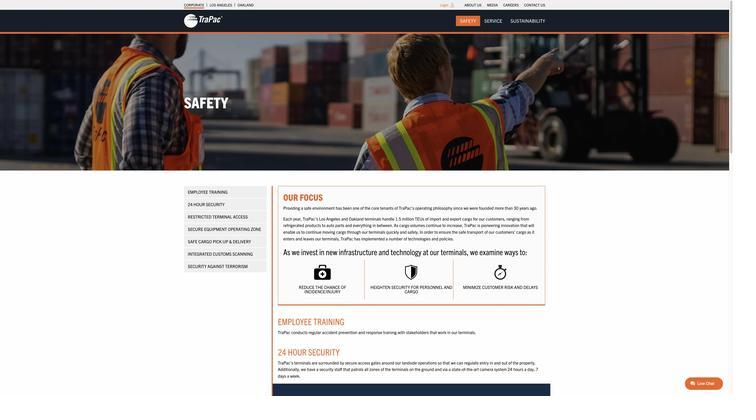 Task type: vqa. For each thing, say whether or not it's contained in the screenshot.
bottommost safe
yes



Task type: locate. For each thing, give the bounding box(es) containing it.
1 vertical spatial continue
[[306, 230, 322, 235]]

secure equipment operating zone link
[[184, 223, 267, 235]]

menu bar containing safety
[[456, 16, 550, 26]]

to left auto
[[322, 223, 326, 228]]

as
[[394, 223, 399, 228], [283, 247, 290, 257]]

as down enters
[[283, 247, 290, 257]]

24 up the additionally,
[[278, 346, 286, 358]]

0 horizontal spatial 24 hour security
[[188, 202, 225, 207]]

1 horizontal spatial continue
[[426, 223, 442, 228]]

2 horizontal spatial 24
[[508, 367, 513, 372]]

1 vertical spatial 24
[[278, 346, 286, 358]]

we left were at bottom
[[464, 206, 469, 211]]

0 horizontal spatial safe
[[304, 206, 312, 211]]

training
[[209, 190, 228, 195], [314, 316, 345, 327]]

training up accident
[[314, 316, 345, 327]]

service link
[[481, 16, 507, 26]]

response
[[366, 330, 382, 335]]

1 vertical spatial trapac
[[341, 236, 353, 241]]

hour up the additionally,
[[288, 346, 307, 358]]

trapac's terminals are surrounded by secure access gates around our landside operations so that we can regulate entry in and out of the property. additionally, we have a security staff that patrols all zones of the terminals on the ground and via a state-of-the-art camera system 24 hours a day, 7 days a week.
[[278, 360, 539, 379]]

will
[[529, 223, 535, 228]]

1 vertical spatial as
[[283, 247, 290, 257]]

and down order
[[432, 236, 439, 241]]

innovation
[[501, 223, 520, 228]]

security inside 24 hour security link
[[206, 202, 225, 207]]

trapac's inside each year, trapac's los angeles and oakland terminals handle 1.5 million teus of import and export cargo for our customers, ranging from refrigerated products to auto parts and everything in between. as cargo volumes continue to increase, trapac is pioneering innovation that will enable us to continue moving cargo through our terminals quickly and safely. in order to ensure the safe transport of our customers' cargo as it enters and leaves our terminals, trapac has implemented a number of technologies and policies.
[[303, 216, 318, 221]]

7
[[536, 367, 539, 372]]

camera
[[480, 367, 494, 372]]

1 vertical spatial hour
[[288, 346, 307, 358]]

us right contact
[[541, 3, 546, 7]]

continue down "products"
[[306, 230, 322, 235]]

0 vertical spatial hour
[[194, 202, 205, 207]]

the right on
[[415, 367, 421, 372]]

providing
[[283, 206, 300, 211]]

0 horizontal spatial terminals,
[[322, 236, 340, 241]]

24 left hours
[[508, 367, 513, 372]]

0 horizontal spatial los
[[210, 3, 216, 7]]

terminals, down moving
[[322, 236, 340, 241]]

1 horizontal spatial los
[[319, 216, 325, 221]]

and
[[341, 216, 348, 221], [443, 216, 449, 221], [346, 223, 352, 228], [400, 230, 407, 235], [296, 236, 302, 241], [432, 236, 439, 241], [379, 247, 389, 257], [359, 330, 365, 335], [494, 360, 501, 366], [435, 367, 442, 372]]

1 vertical spatial security
[[188, 264, 207, 269]]

angeles up auto
[[326, 216, 341, 221]]

1 horizontal spatial employee
[[278, 316, 312, 327]]

0 vertical spatial los
[[210, 3, 216, 7]]

us right about
[[477, 3, 482, 7]]

0 vertical spatial trapac's
[[399, 206, 415, 211]]

security
[[392, 285, 410, 290]]

1 vertical spatial safe
[[459, 230, 466, 235]]

pioneering
[[481, 223, 500, 228]]

of-
[[462, 367, 467, 372]]

the up hours
[[513, 360, 519, 366]]

safe down increase, at the right bottom
[[459, 230, 466, 235]]

restricted
[[188, 214, 212, 219]]

invest
[[301, 247, 318, 257]]

hour inside 24 hour security link
[[194, 202, 205, 207]]

a down 'quickly'
[[386, 236, 388, 241]]

in left between.
[[373, 223, 376, 228]]

access
[[358, 360, 370, 366]]

and right risk
[[515, 285, 523, 290]]

security down integrated
[[188, 264, 207, 269]]

work
[[438, 330, 447, 335]]

us
[[296, 230, 301, 235]]

2 us from the left
[[541, 3, 546, 7]]

1 vertical spatial employee training
[[278, 316, 345, 327]]

regular
[[309, 330, 321, 335]]

0 horizontal spatial training
[[209, 190, 228, 195]]

of
[[361, 206, 364, 211], [395, 206, 398, 211], [425, 216, 429, 221], [485, 230, 488, 235], [404, 236, 407, 241], [509, 360, 512, 366], [381, 367, 384, 372]]

by
[[340, 360, 344, 366]]

examine
[[480, 247, 503, 257]]

that down from at the bottom right of page
[[521, 223, 528, 228]]

1 horizontal spatial terminals,
[[441, 247, 469, 257]]

in right work
[[448, 330, 451, 335]]

0 horizontal spatial employee
[[188, 190, 208, 195]]

security
[[206, 202, 225, 207], [188, 264, 207, 269], [308, 346, 340, 358]]

that left work
[[430, 330, 437, 335]]

equipment
[[204, 227, 227, 232]]

around
[[382, 360, 394, 366]]

&
[[229, 239, 232, 244]]

angeles left "oakland" link at left
[[217, 3, 232, 7]]

were
[[470, 206, 478, 211]]

0 vertical spatial oakland
[[238, 3, 254, 7]]

our
[[283, 192, 298, 203]]

login
[[440, 3, 449, 7]]

entry
[[480, 360, 489, 366]]

0 vertical spatial security
[[206, 202, 225, 207]]

2 vertical spatial security
[[308, 346, 340, 358]]

regulate
[[464, 360, 479, 366]]

cargo down 'million'
[[400, 223, 410, 228]]

0 horizontal spatial continue
[[306, 230, 322, 235]]

trapac's up 'million'
[[399, 206, 415, 211]]

employee up restricted
[[188, 190, 208, 195]]

trapac
[[464, 223, 477, 228], [341, 236, 353, 241], [278, 330, 290, 335]]

0 horizontal spatial angeles
[[217, 3, 232, 7]]

0 horizontal spatial and
[[444, 285, 453, 290]]

our inside trapac's terminals are surrounded by secure access gates around our landside operations so that we can regulate entry in and out of the property. additionally, we have a security staff that patrols all zones of the terminals on the ground and via a state-of-the-art camera system 24 hours a day, 7 days a week.
[[395, 360, 401, 366]]

media link
[[487, 1, 498, 9]]

safe down 'focus'
[[304, 206, 312, 211]]

trapac down "through"
[[341, 236, 353, 241]]

menu bar containing about us
[[462, 1, 548, 9]]

0 vertical spatial employee training
[[188, 190, 228, 195]]

safe inside each year, trapac's los angeles and oakland terminals handle 1.5 million teus of import and export cargo for our customers, ranging from refrigerated products to auto parts and everything in between. as cargo volumes continue to increase, trapac is pioneering innovation that will enable us to continue moving cargo through our terminals quickly and safely. in order to ensure the safe transport of our customers' cargo as it enters and leaves our terminals, trapac has implemented a number of technologies and policies.
[[459, 230, 466, 235]]

2 vertical spatial 24
[[508, 367, 513, 372]]

oakland inside each year, trapac's los angeles and oakland terminals handle 1.5 million teus of import and export cargo for our customers, ranging from refrigerated products to auto parts and everything in between. as cargo volumes continue to increase, trapac is pioneering innovation that will enable us to continue moving cargo through our terminals quickly and safely. in order to ensure the safe transport of our customers' cargo as it enters and leaves our terminals, trapac has implemented a number of technologies and policies.
[[349, 216, 364, 221]]

in right entry
[[490, 360, 493, 366]]

1 horizontal spatial as
[[394, 223, 399, 228]]

against
[[208, 264, 224, 269]]

terminals up have
[[294, 360, 311, 366]]

a
[[301, 206, 303, 211], [386, 236, 388, 241], [317, 367, 319, 372], [449, 367, 451, 372], [525, 367, 527, 372], [287, 374, 289, 379]]

up
[[223, 239, 228, 244]]

of down the pioneering
[[485, 230, 488, 235]]

and right personnel
[[444, 285, 453, 290]]

employee training up regular
[[278, 316, 345, 327]]

of right zones
[[381, 367, 384, 372]]

24 inside trapac's terminals are surrounded by secure access gates around our landside operations so that we can regulate entry in and out of the property. additionally, we have a security staff that patrols all zones of the terminals on the ground and via a state-of-the-art camera system 24 hours a day, 7 days a week.
[[508, 367, 513, 372]]

has inside each year, trapac's los angeles and oakland terminals handle 1.5 million teus of import and export cargo for our customers, ranging from refrigerated products to auto parts and everything in between. as cargo volumes continue to increase, trapac is pioneering innovation that will enable us to continue moving cargo through our terminals quickly and safely. in order to ensure the safe transport of our customers' cargo as it enters and leaves our terminals, trapac has implemented a number of technologies and policies.
[[354, 236, 361, 241]]

training
[[383, 330, 397, 335]]

minimize customer risk and delays
[[463, 285, 538, 290]]

0 vertical spatial terminals,
[[322, 236, 340, 241]]

1 vertical spatial trapac's
[[303, 216, 318, 221]]

cargo
[[405, 289, 418, 294]]

continue
[[426, 223, 442, 228], [306, 230, 322, 235]]

continue down import
[[426, 223, 442, 228]]

2 vertical spatial trapac's
[[278, 360, 293, 366]]

1 vertical spatial angeles
[[326, 216, 341, 221]]

safe cargo pick up & delivery
[[188, 239, 251, 244]]

we left have
[[301, 367, 306, 372]]

24 up restricted
[[188, 202, 193, 207]]

0 horizontal spatial 24
[[188, 202, 193, 207]]

1 horizontal spatial hour
[[288, 346, 307, 358]]

the left core
[[365, 206, 371, 211]]

quickly
[[386, 230, 399, 235]]

menu bar up service
[[462, 1, 548, 9]]

ways
[[505, 247, 519, 257]]

enters
[[283, 236, 295, 241]]

1 vertical spatial 24 hour security
[[278, 346, 340, 358]]

can
[[457, 360, 463, 366]]

one
[[353, 206, 360, 211]]

2 horizontal spatial trapac's
[[399, 206, 415, 211]]

has left been
[[336, 206, 342, 211]]

as down 1.5
[[394, 223, 399, 228]]

our right around
[[395, 360, 401, 366]]

0 vertical spatial safety
[[460, 18, 476, 24]]

1 horizontal spatial trapac
[[341, 236, 353, 241]]

0 vertical spatial employee
[[188, 190, 208, 195]]

focus
[[300, 192, 323, 203]]

1 vertical spatial terminals,
[[441, 247, 469, 257]]

trapac's up "products"
[[303, 216, 318, 221]]

2 and from the left
[[515, 285, 523, 290]]

1 vertical spatial has
[[354, 236, 361, 241]]

employee training
[[188, 190, 228, 195], [278, 316, 345, 327]]

integrated customs scanning
[[188, 252, 253, 257]]

employee
[[188, 190, 208, 195], [278, 316, 312, 327]]

1 horizontal spatial safe
[[459, 230, 466, 235]]

0 horizontal spatial us
[[477, 3, 482, 7]]

2 horizontal spatial trapac
[[464, 223, 477, 228]]

contact us link
[[524, 1, 546, 9]]

1 vertical spatial safety
[[184, 93, 228, 112]]

los down environment on the bottom of page
[[319, 216, 325, 221]]

all
[[365, 367, 369, 372]]

increase,
[[447, 223, 463, 228]]

the inside each year, trapac's los angeles and oakland terminals handle 1.5 million teus of import and export cargo for our customers, ranging from refrigerated products to auto parts and everything in between. as cargo volumes continue to increase, trapac is pioneering innovation that will enable us to continue moving cargo through our terminals quickly and safely. in order to ensure the safe transport of our customers' cargo as it enters and leaves our terminals, trapac has implemented a number of technologies and policies.
[[452, 230, 458, 235]]

us for about us
[[477, 3, 482, 7]]

0 vertical spatial has
[[336, 206, 342, 211]]

24 hour security
[[188, 202, 225, 207], [278, 346, 340, 358]]

2 vertical spatial trapac
[[278, 330, 290, 335]]

1 us from the left
[[477, 3, 482, 7]]

24 hour security up are
[[278, 346, 340, 358]]

the down increase, at the right bottom
[[452, 230, 458, 235]]

1 horizontal spatial angeles
[[326, 216, 341, 221]]

teus
[[415, 216, 425, 221]]

order
[[424, 230, 434, 235]]

security up restricted terminal access
[[206, 202, 225, 207]]

property.
[[520, 360, 536, 366]]

1 vertical spatial oakland
[[349, 216, 364, 221]]

0 vertical spatial 24 hour security
[[188, 202, 225, 207]]

we left "invest"
[[292, 247, 300, 257]]

a right have
[[317, 367, 319, 372]]

light image
[[451, 3, 454, 7]]

years
[[520, 206, 529, 211]]

24 hour security up restricted
[[188, 202, 225, 207]]

terminals left on
[[392, 367, 409, 372]]

secure
[[345, 360, 357, 366]]

careers link
[[504, 1, 519, 9]]

of right number
[[404, 236, 407, 241]]

everything
[[353, 223, 372, 228]]

terminals up implemented
[[369, 230, 386, 235]]

trapac left conducts
[[278, 330, 290, 335]]

operating
[[228, 227, 250, 232]]

30
[[514, 206, 519, 211]]

terminals down core
[[365, 216, 381, 221]]

0 horizontal spatial trapac's
[[278, 360, 293, 366]]

us for contact us
[[541, 3, 546, 7]]

menu bar down careers link at the top
[[456, 16, 550, 26]]

have
[[307, 367, 316, 372]]

that down secure
[[343, 367, 350, 372]]

volumes
[[410, 223, 425, 228]]

1 horizontal spatial and
[[515, 285, 523, 290]]

oakland right los angeles
[[238, 3, 254, 7]]

1 and from the left
[[444, 285, 453, 290]]

state-
[[452, 367, 462, 372]]

implemented
[[362, 236, 385, 241]]

0 horizontal spatial hour
[[194, 202, 205, 207]]

providing a safe environment has been one of the core tenants of trapac's operating philosophy since we were founded more than 30 years ago.
[[283, 206, 538, 211]]

more
[[495, 206, 504, 211]]

1 vertical spatial los
[[319, 216, 325, 221]]

is
[[478, 223, 481, 228]]

to
[[322, 223, 326, 228], [443, 223, 446, 228], [302, 230, 305, 235], [435, 230, 438, 235]]

1 horizontal spatial safety
[[460, 18, 476, 24]]

menu bar
[[462, 1, 548, 9], [456, 16, 550, 26]]

chance
[[324, 285, 340, 290]]

0 horizontal spatial trapac
[[278, 330, 290, 335]]

pick
[[213, 239, 222, 244]]

terminals.
[[459, 330, 476, 335]]

1 horizontal spatial has
[[354, 236, 361, 241]]

and up parts
[[341, 216, 348, 221]]

as inside each year, trapac's los angeles and oakland terminals handle 1.5 million teus of import and export cargo for our customers, ranging from refrigerated products to auto parts and everything in between. as cargo volumes continue to increase, trapac is pioneering innovation that will enable us to continue moving cargo through our terminals quickly and safely. in order to ensure the safe transport of our customers' cargo as it enters and leaves our terminals, trapac has implemented a number of technologies and policies.
[[394, 223, 399, 228]]

employee inside employee training link
[[188, 190, 208, 195]]

training up 24 hour security link
[[209, 190, 228, 195]]

cargo left as
[[517, 230, 527, 235]]

security up surrounded
[[308, 346, 340, 358]]

accident
[[322, 330, 338, 335]]

terminals, inside each year, trapac's los angeles and oakland terminals handle 1.5 million teus of import and export cargo for our customers, ranging from refrigerated products to auto parts and everything in between. as cargo volumes continue to increase, trapac is pioneering innovation that will enable us to continue moving cargo through our terminals quickly and safely. in order to ensure the safe transport of our customers' cargo as it enters and leaves our terminals, trapac has implemented a number of technologies and policies.
[[322, 236, 340, 241]]

cargo down parts
[[336, 230, 346, 235]]

1 horizontal spatial trapac's
[[303, 216, 318, 221]]

terminals, down policies.
[[441, 247, 469, 257]]

hour up restricted
[[194, 202, 205, 207]]

export
[[450, 216, 462, 221]]

trapac up transport at the bottom of page
[[464, 223, 477, 228]]

in
[[373, 223, 376, 228], [320, 247, 325, 257], [448, 330, 451, 335], [490, 360, 493, 366]]

employee up conducts
[[278, 316, 312, 327]]

and down implemented
[[379, 247, 389, 257]]

our down everything
[[362, 230, 368, 235]]

0 vertical spatial menu bar
[[462, 1, 548, 9]]

1 horizontal spatial us
[[541, 3, 546, 7]]

our focus
[[283, 192, 323, 203]]

1 vertical spatial menu bar
[[456, 16, 550, 26]]

los up corporate image
[[210, 3, 216, 7]]

to right order
[[435, 230, 438, 235]]

1 vertical spatial training
[[314, 316, 345, 327]]

founded
[[479, 206, 494, 211]]

has
[[336, 206, 342, 211], [354, 236, 361, 241]]

employee training up 24 hour security link
[[188, 190, 228, 195]]

has down "through"
[[354, 236, 361, 241]]

zones
[[370, 367, 380, 372]]

and
[[444, 285, 453, 290], [515, 285, 523, 290]]

restricted terminal access
[[188, 214, 248, 219]]

1 horizontal spatial oakland
[[349, 216, 364, 221]]

philosophy
[[433, 206, 453, 211]]

0 vertical spatial as
[[394, 223, 399, 228]]



Task type: describe. For each thing, give the bounding box(es) containing it.
cargo
[[199, 239, 212, 244]]

about us
[[465, 3, 482, 7]]

day,
[[528, 367, 535, 372]]

customers'
[[496, 230, 516, 235]]

million
[[402, 216, 414, 221]]

prevention
[[339, 330, 358, 335]]

0 horizontal spatial has
[[336, 206, 342, 211]]

days
[[278, 374, 286, 379]]

trapac's inside trapac's terminals are surrounded by secure access gates around our landside operations so that we can regulate entry in and out of the property. additionally, we have a security staff that patrols all zones of the terminals on the ground and via a state-of-the-art camera system 24 hours a day, 7 days a week.
[[278, 360, 293, 366]]

that inside each year, trapac's los angeles and oakland terminals handle 1.5 million teus of import and export cargo for our customers, ranging from refrigerated products to auto parts and everything in between. as cargo volumes continue to increase, trapac is pioneering innovation that will enable us to continue moving cargo through our terminals quickly and safely. in order to ensure the safe transport of our customers' cargo as it enters and leaves our terminals, trapac has implemented a number of technologies and policies.
[[521, 223, 528, 228]]

from
[[521, 216, 529, 221]]

stakeholders
[[406, 330, 429, 335]]

1 horizontal spatial 24
[[278, 346, 286, 358]]

1 horizontal spatial employee training
[[278, 316, 345, 327]]

careers
[[504, 3, 519, 7]]

security inside security against terrorism link
[[188, 264, 207, 269]]

and left the response
[[359, 330, 365, 335]]

and down so
[[435, 367, 442, 372]]

refrigerated
[[283, 223, 304, 228]]

as
[[527, 230, 531, 235]]

infrastructure
[[339, 247, 377, 257]]

of right teus
[[425, 216, 429, 221]]

are
[[312, 360, 318, 366]]

personnel
[[420, 285, 443, 290]]

ensure
[[439, 230, 451, 235]]

of right tenants
[[395, 206, 398, 211]]

our down the pioneering
[[489, 230, 495, 235]]

parts
[[335, 223, 345, 228]]

delivery
[[233, 239, 251, 244]]

1 horizontal spatial 24 hour security
[[278, 346, 340, 358]]

angeles inside each year, trapac's los angeles and oakland terminals handle 1.5 million teus of import and export cargo for our customers, ranging from refrigerated products to auto parts and everything in between. as cargo volumes continue to increase, trapac is pioneering innovation that will enable us to continue moving cargo through our terminals quickly and safely. in order to ensure the safe transport of our customers' cargo as it enters and leaves our terminals, trapac has implemented a number of technologies and policies.
[[326, 216, 341, 221]]

los inside each year, trapac's los angeles and oakland terminals handle 1.5 million teus of import and export cargo for our customers, ranging from refrigerated products to auto parts and everything in between. as cargo volumes continue to increase, trapac is pioneering innovation that will enable us to continue moving cargo through our terminals quickly and safely. in order to ensure the safe transport of our customers' cargo as it enters and leaves our terminals, trapac has implemented a number of technologies and policies.
[[319, 216, 325, 221]]

so
[[438, 360, 442, 366]]

to right us
[[302, 230, 305, 235]]

a inside each year, trapac's los angeles and oakland terminals handle 1.5 million teus of import and export cargo for our customers, ranging from refrigerated products to auto parts and everything in between. as cargo volumes continue to increase, trapac is pioneering innovation that will enable us to continue moving cargo through our terminals quickly and safely. in order to ensure the safe transport of our customers' cargo as it enters and leaves our terminals, trapac has implemented a number of technologies and policies.
[[386, 236, 388, 241]]

of right out
[[509, 360, 512, 366]]

each
[[283, 216, 292, 221]]

a left the day,
[[525, 367, 527, 372]]

with
[[398, 330, 405, 335]]

safety menu item
[[456, 16, 481, 26]]

a right days
[[287, 374, 289, 379]]

0 vertical spatial trapac
[[464, 223, 477, 228]]

0 horizontal spatial as
[[283, 247, 290, 257]]

security against terrorism
[[188, 264, 248, 269]]

and inside heighten security for personnel and cargo
[[444, 285, 453, 290]]

it
[[532, 230, 535, 235]]

through
[[347, 230, 361, 235]]

1 vertical spatial employee
[[278, 316, 312, 327]]

our right at
[[430, 247, 439, 257]]

enable
[[283, 230, 295, 235]]

our right for
[[479, 216, 485, 221]]

and up "through"
[[346, 223, 352, 228]]

0 vertical spatial training
[[209, 190, 228, 195]]

safety inside menu item
[[460, 18, 476, 24]]

auto
[[327, 223, 334, 228]]

policies.
[[440, 236, 454, 241]]

login link
[[440, 3, 449, 7]]

art
[[474, 367, 479, 372]]

system
[[494, 367, 507, 372]]

in inside each year, trapac's los angeles and oakland terminals handle 1.5 million teus of import and export cargo for our customers, ranging from refrigerated products to auto parts and everything in between. as cargo volumes continue to increase, trapac is pioneering innovation that will enable us to continue moving cargo through our terminals quickly and safely. in order to ensure the safe transport of our customers' cargo as it enters and leaves our terminals, trapac has implemented a number of technologies and policies.
[[373, 223, 376, 228]]

risk
[[505, 285, 514, 290]]

reduce
[[299, 285, 315, 290]]

about us link
[[465, 1, 482, 9]]

and left safely.
[[400, 230, 407, 235]]

since
[[454, 206, 463, 211]]

and left export
[[443, 216, 449, 221]]

cargo left for
[[463, 216, 472, 221]]

gates
[[371, 360, 381, 366]]

the down around
[[385, 367, 391, 372]]

corporate image
[[184, 14, 223, 28]]

staff
[[335, 367, 342, 372]]

ago.
[[530, 206, 538, 211]]

technologies
[[408, 236, 431, 241]]

integrated customs scanning link
[[184, 248, 267, 260]]

we left can
[[451, 360, 456, 366]]

hours
[[514, 367, 524, 372]]

our right leaves
[[315, 236, 321, 241]]

0 vertical spatial safe
[[304, 206, 312, 211]]

terminal
[[213, 214, 232, 219]]

customers,
[[486, 216, 506, 221]]

scanning
[[233, 252, 253, 257]]

technology
[[391, 247, 422, 257]]

landside
[[402, 360, 417, 366]]

number
[[389, 236, 403, 241]]

each year, trapac's los angeles and oakland terminals handle 1.5 million teus of import and export cargo for our customers, ranging from refrigerated products to auto parts and everything in between. as cargo volumes continue to increase, trapac is pioneering innovation that will enable us to continue moving cargo through our terminals quickly and safely. in order to ensure the safe transport of our customers' cargo as it enters and leaves our terminals, trapac has implemented a number of technologies and policies.
[[283, 216, 535, 241]]

a right via
[[449, 367, 451, 372]]

customer
[[482, 285, 504, 290]]

a right providing
[[301, 206, 303, 211]]

integrated
[[188, 252, 212, 257]]

contact us
[[524, 3, 546, 7]]

year,
[[293, 216, 302, 221]]

products
[[305, 223, 321, 228]]

in
[[420, 230, 423, 235]]

0 horizontal spatial oakland
[[238, 3, 254, 7]]

0 horizontal spatial safety
[[184, 93, 228, 112]]

0 vertical spatial continue
[[426, 223, 442, 228]]

patrols
[[351, 367, 364, 372]]

via
[[443, 367, 448, 372]]

service
[[485, 18, 503, 24]]

0 vertical spatial 24
[[188, 202, 193, 207]]

restricted terminal access link
[[184, 211, 267, 223]]

we left examine
[[470, 247, 478, 257]]

in inside trapac's terminals are surrounded by secure access gates around our landside operations so that we can regulate entry in and out of the property. additionally, we have a security staff that patrols all zones of the terminals on the ground and via a state-of-the-art camera system 24 hours a day, 7 days a week.
[[490, 360, 493, 366]]

to up ensure
[[443, 223, 446, 228]]

safe
[[188, 239, 198, 244]]

secure
[[188, 227, 203, 232]]

and down us
[[296, 236, 302, 241]]

that right so
[[443, 360, 450, 366]]

0 horizontal spatial employee training
[[188, 190, 228, 195]]

zone
[[251, 227, 261, 232]]

1.5
[[396, 216, 401, 221]]

ranging
[[507, 216, 520, 221]]

of right one
[[361, 206, 364, 211]]

and left out
[[494, 360, 501, 366]]

security
[[320, 367, 334, 372]]

heighten security for personnel and cargo
[[371, 285, 453, 294]]

trapac conducts regular accident prevention and response training with stakeholders that work in our terminals.
[[278, 330, 476, 335]]

than
[[505, 206, 513, 211]]

terrorism
[[225, 264, 248, 269]]

los angeles
[[210, 3, 232, 7]]

as we invest in new infrastructure and technology at our terminals, we examine ways to:
[[283, 247, 528, 257]]

in left new
[[320, 247, 325, 257]]

ground
[[422, 367, 434, 372]]

week.
[[290, 374, 301, 379]]

employee training link
[[184, 186, 267, 198]]

out
[[502, 360, 508, 366]]

our right work
[[452, 330, 458, 335]]

0 vertical spatial angeles
[[217, 3, 232, 7]]

1 horizontal spatial training
[[314, 316, 345, 327]]

transport
[[467, 230, 484, 235]]



